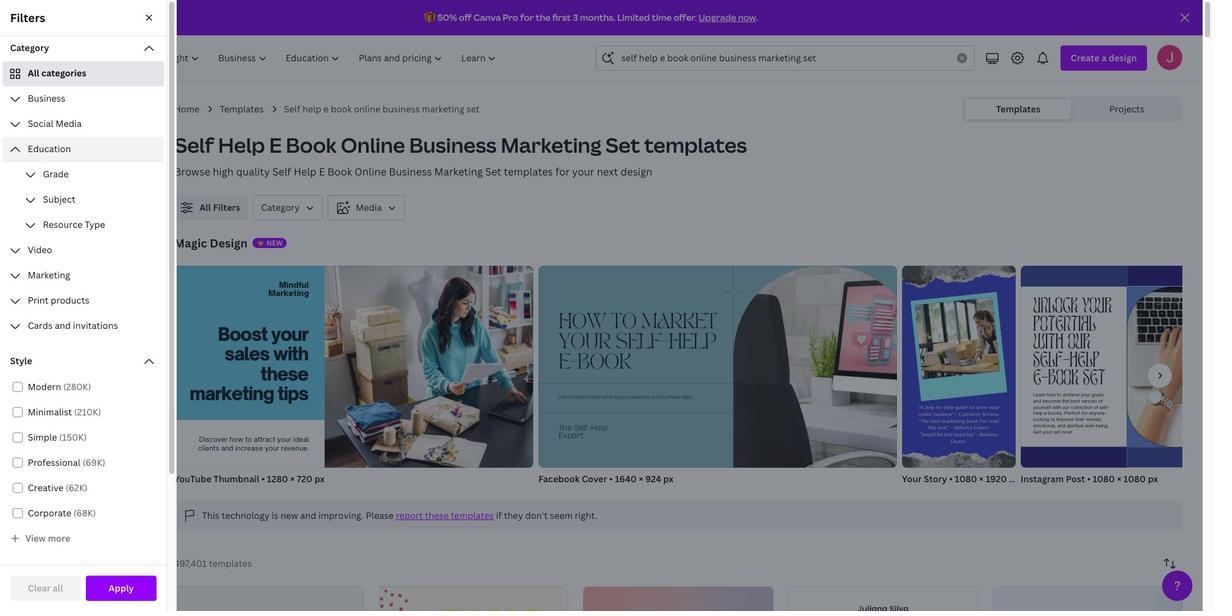 Task type: describe. For each thing, give the bounding box(es) containing it.
modern (280k)
[[28, 381, 91, 393]]

youtube thumbnail • 1280 × 720 px group
[[174, 266, 534, 486]]

yourself
[[1034, 404, 1051, 410]]

colourful self help development book cover image
[[379, 586, 569, 611]]

your inside unlock your potential with our self-help e-book set learn how to achieve your goals and become the best version of yourself with our collection of self- help e-books. perfect for anyone looking to improve their mental, emotional, and spiritual well-being. get your set now!
[[1083, 297, 1112, 319]]

youtube thumbnail • 1280 × 720 px
[[174, 473, 325, 485]]

target
[[614, 395, 629, 400]]

seem
[[550, 510, 573, 522]]

cards
[[28, 320, 53, 332]]

• for youtube thumbnail • 1280 × 720 px
[[262, 473, 265, 485]]

photos link
[[18, 231, 157, 255]]

business button
[[3, 87, 164, 112]]

pro inside button
[[105, 143, 120, 155]]

1 vertical spatial set
[[485, 165, 502, 179]]

for inside self help e book online business marketing set templates browse high quality self help e book online business marketing set templates for your next design
[[556, 165, 570, 179]]

learn inside the facebook cover • 1640 × 924 px group
[[559, 395, 572, 400]]

497,401
[[174, 558, 207, 570]]

step
[[944, 404, 954, 411]]

and inside dropdown button
[[55, 320, 71, 332]]

how to market your self-help e-book
[[559, 313, 717, 373]]

the
[[559, 425, 572, 432]]

how inside unlock your potential with our self-help e-book set learn how to achieve your goals and become the best version of yourself with our collection of self- help e-books. perfect for anyone looking to improve their mental, emotional, and spiritual well-being. get your set now!
[[1047, 392, 1056, 398]]

home link
[[174, 102, 200, 116]]

× for 720
[[290, 473, 295, 485]]

1 vertical spatial these
[[425, 510, 449, 522]]

books.
[[1049, 411, 1063, 416]]

3 1080 from the left
[[1124, 473, 1146, 485]]

1 horizontal spatial canva
[[474, 11, 501, 23]]

0 vertical spatial of
[[1099, 398, 1103, 404]]

(68k)
[[74, 507, 96, 519]]

type
[[85, 218, 105, 230]]

0 horizontal spatial filters
[[10, 10, 45, 25]]

1080 for story
[[955, 473, 977, 485]]

.
[[756, 11, 758, 23]]

next
[[597, 165, 618, 179]]

free •
[[51, 116, 72, 126]]

get canva pro button
[[10, 138, 164, 162]]

creative
[[28, 482, 63, 494]]

business inside dropdown button
[[28, 92, 65, 104]]

don't
[[525, 510, 548, 522]]

filters inside button
[[213, 201, 240, 213]]

top level navigation element
[[111, 45, 507, 71]]

design
[[621, 165, 653, 179]]

report these templates link
[[396, 510, 494, 522]]

discover how to attract your ideal clients and increase your revenue.
[[198, 435, 309, 452]]

collection
[[1071, 404, 1093, 410]]

time
[[652, 11, 672, 23]]

market
[[641, 313, 717, 332]]

the inside unlock your potential with our self-help e-book set learn how to achieve your goals and become the best version of yourself with our collection of self- help e-books. perfect for anyone looking to improve their mental, emotional, and spiritual well-being. get your set now!
[[1062, 398, 1069, 404]]

mental,
[[1086, 417, 1102, 422]]

sales
[[225, 343, 269, 365]]

with for marketing
[[273, 343, 308, 365]]

social media
[[28, 117, 82, 129]]

your inside how to market your self-help e-book
[[559, 333, 611, 352]]

your inside boost your sales with these marketing tips
[[271, 323, 308, 345]]

self for help
[[174, 131, 214, 159]]

0 horizontal spatial set
[[467, 103, 480, 115]]

0 vertical spatial help
[[303, 103, 321, 115]]

2 vertical spatial self
[[272, 165, 291, 179]]

red simple self-help book cover image
[[174, 586, 364, 611]]

marketing inside boost your sales with these marketing tips
[[190, 382, 274, 404]]

1 horizontal spatial pro
[[503, 11, 518, 23]]

boost your sales with these marketing tips
[[190, 323, 308, 404]]

is
[[272, 510, 278, 522]]

cards and invitations
[[28, 320, 118, 332]]

all categories button
[[3, 61, 164, 87]]

youtube
[[174, 473, 211, 485]]

1 vertical spatial book
[[328, 165, 352, 179]]

get inside button
[[59, 143, 75, 155]]

"the
[[919, 418, 930, 424]]

1280
[[267, 473, 288, 485]]

3
[[573, 11, 578, 23]]

0 horizontal spatial e
[[269, 131, 282, 159]]

projects link
[[1074, 99, 1180, 119]]

2 templates from the left
[[996, 103, 1041, 115]]

social
[[28, 117, 53, 129]]

0 vertical spatial book
[[286, 131, 337, 159]]

improving.
[[319, 510, 364, 522]]

media inside dropdown button
[[56, 117, 82, 129]]

and inside "a step-by-step guide to grow your online business" - customer review. "the best marketing book i've read this year" - industry expert. "insightful and inspiring" - business owner.
[[944, 431, 953, 438]]

0 horizontal spatial -
[[951, 425, 953, 431]]

reach
[[589, 395, 602, 400]]

view more button
[[8, 526, 159, 551]]

to inside 'link'
[[63, 178, 72, 190]]

your inside the facebook cover • 1640 × 924 px group
[[603, 395, 613, 400]]

for inside unlock your potential with our self-help e-book set learn how to achieve your goals and become the best version of yourself with our collection of self- help e-books. perfect for anyone looking to improve their mental, emotional, and spiritual well-being. get your set now!
[[1082, 411, 1088, 416]]

year"
[[938, 425, 949, 431]]

0 vertical spatial marketing
[[422, 103, 465, 115]]

× for 1920
[[979, 473, 984, 485]]

1 vertical spatial online
[[355, 165, 387, 179]]

with for self-
[[1034, 333, 1064, 355]]

instagram post • 1080 × 1080 px group
[[1021, 266, 1212, 486]]

right.
[[575, 510, 598, 522]]

0 horizontal spatial the
[[536, 11, 551, 23]]

0 vertical spatial for
[[520, 11, 534, 23]]

grade button
[[18, 162, 164, 188]]

1 templates from the left
[[220, 103, 264, 115]]

our
[[1063, 404, 1070, 410]]

expert. inside "a step-by-step guide to grow your online business" - customer review. "the best marketing book i've read this year" - industry expert. "insightful and inspiring" - business owner.
[[974, 425, 990, 431]]

thumbnail
[[214, 473, 259, 485]]

clear
[[28, 582, 51, 594]]

× for 924
[[639, 473, 643, 485]]

print products button
[[3, 289, 164, 314]]

set inside unlock your potential with our self-help e-book set learn how to achieve your goals and become the best version of yourself with our collection of self- help e-books. perfect for anyone looking to improve their mental, emotional, and spiritual well-being. get your set now!
[[1083, 369, 1106, 391]]

your inside "a step-by-step guide to grow your online business" - customer review. "the best marketing book i've read this year" - industry expert. "insightful and inspiring" - business owner.
[[989, 404, 1000, 411]]

"a
[[919, 404, 924, 411]]

icons
[[43, 266, 66, 278]]

1 vertical spatial of
[[1094, 404, 1098, 410]]

story
[[924, 473, 947, 485]]

offer.
[[674, 11, 697, 23]]

business inside "a step-by-step guide to grow your online business" - customer review. "the best marketing book i've read this year" - industry expert. "insightful and inspiring" - business owner.
[[980, 431, 998, 438]]

• for your story • 1080 × 1920 px
[[950, 473, 953, 485]]

blue minimalist business e-book instagram story image
[[993, 587, 1183, 611]]

category inside button
[[261, 201, 300, 213]]

0 vertical spatial book
[[331, 103, 352, 115]]

creators you follow link
[[10, 317, 164, 342]]

1920
[[986, 473, 1007, 485]]

potential
[[1034, 315, 1096, 337]]

months.
[[580, 11, 616, 23]]

cards and invitations button
[[3, 314, 164, 339]]

increase for target
[[661, 395, 680, 400]]

help up quality
[[218, 131, 265, 159]]

(280k)
[[63, 381, 91, 393]]

mindful marketing
[[268, 280, 309, 298]]

black and pink geometric lines self help book cover image
[[584, 586, 773, 611]]

emotional,
[[1034, 423, 1056, 429]]

book inside unlock your potential with our self-help e-book set learn how to achieve your goals and become the best version of yourself with our collection of self- help e-books. perfect for anyone looking to improve their mental, emotional, and spiritual well-being. get your set now!
[[1048, 369, 1079, 391]]

self- inside how to market your self-help e-book
[[616, 333, 669, 352]]

and right new
[[300, 510, 316, 522]]

all for all templates
[[43, 208, 54, 220]]

by-
[[937, 404, 944, 411]]

e- inside unlock your potential with our self-help e-book set learn how to achieve your goals and become the best version of yourself with our collection of self- help e-books. perfect for anyone looking to improve their mental, emotional, and spiritual well-being. get your set now!
[[1034, 369, 1048, 391]]

your down emotional,
[[1043, 429, 1052, 435]]

this
[[202, 510, 219, 522]]

category inside dropdown button
[[10, 42, 49, 54]]

book inside how to market your self-help e-book
[[577, 354, 631, 373]]

back
[[40, 178, 61, 190]]

style
[[10, 355, 32, 367]]

corporate (68k)
[[28, 507, 96, 519]]

corporate
[[28, 507, 71, 519]]

well-
[[1085, 423, 1096, 429]]

they
[[504, 510, 523, 522]]

minimalist (210k)
[[28, 406, 101, 418]]

marketing inside "a step-by-step guide to grow your online business" - customer review. "the best marketing book i've read this year" - industry expert. "insightful and inspiring" - business owner.
[[942, 418, 965, 424]]

marketing inside youtube thumbnail • 1280 × 720 px group
[[268, 288, 309, 298]]

how
[[559, 313, 606, 332]]

instagram post • 1080 × 1080 px
[[1021, 473, 1158, 485]]

your inside group
[[902, 473, 922, 485]]

quality
[[236, 165, 270, 179]]

business up media "button"
[[389, 165, 432, 179]]

and inside the facebook cover • 1640 × 924 px group
[[651, 395, 660, 400]]

tips
[[277, 382, 308, 404]]

minimalist
[[28, 406, 72, 418]]

your up version
[[1081, 392, 1091, 398]]

increase for ideal
[[235, 444, 263, 452]]



Task type: locate. For each thing, give the bounding box(es) containing it.
marketing right business
[[422, 103, 465, 115]]

self- inside unlock your potential with our self-help e-book set learn how to achieve your goals and become the best version of yourself with our collection of self- help e-books. perfect for anyone looking to improve their mental, emotional, and spiritual well-being. get your set now!
[[1034, 351, 1070, 373]]

create a team button
[[10, 575, 164, 601]]

with up tips
[[273, 343, 308, 365]]

0 horizontal spatial canva
[[77, 143, 103, 155]]

1 horizontal spatial the
[[1062, 398, 1069, 404]]

0 horizontal spatial home
[[74, 178, 99, 190]]

2 vertical spatial marketing
[[942, 418, 965, 424]]

e up quality
[[269, 131, 282, 159]]

with
[[1034, 333, 1064, 355], [273, 343, 308, 365], [1053, 404, 1061, 410]]

0 vertical spatial these
[[261, 363, 308, 385]]

2 px from the left
[[663, 473, 674, 485]]

personal
[[51, 102, 88, 114]]

px for youtube thumbnail • 1280 × 720 px
[[315, 473, 325, 485]]

× left 1920
[[979, 473, 984, 485]]

2 horizontal spatial how
[[1047, 392, 1056, 398]]

how inside discover how to attract your ideal clients and increase your revenue.
[[230, 435, 243, 444]]

× right post
[[1117, 473, 1122, 485]]

home left templates "link" in the top of the page
[[174, 103, 200, 115]]

0 horizontal spatial these
[[261, 363, 308, 385]]

1 vertical spatial the
[[1062, 398, 1069, 404]]

0 horizontal spatial help
[[303, 103, 321, 115]]

online up media "button"
[[355, 165, 387, 179]]

1080
[[955, 473, 977, 485], [1093, 473, 1115, 485], [1124, 473, 1146, 485]]

category button
[[3, 36, 164, 61]]

1 horizontal spatial for
[[556, 165, 570, 179]]

boost
[[218, 323, 267, 345]]

your story • 1080 × 1920 px group
[[890, 257, 1032, 486]]

mindful
[[279, 280, 309, 290]]

these inside boost your sales with these marketing tips
[[261, 363, 308, 385]]

unlock
[[1034, 297, 1078, 319]]

all inside button
[[28, 67, 39, 79]]

• right story
[[950, 473, 953, 485]]

perfect
[[1065, 411, 1081, 416]]

of up the anyone
[[1094, 404, 1098, 410]]

business down business
[[409, 131, 497, 159]]

2 horizontal spatial book
[[967, 418, 978, 424]]

px for instagram post • 1080 × 1080 px
[[1148, 473, 1158, 485]]

your right reach
[[603, 395, 613, 400]]

all for all categories
[[28, 67, 39, 79]]

all inside button
[[200, 201, 211, 213]]

0 horizontal spatial online
[[354, 103, 381, 115]]

canva right off
[[474, 11, 501, 23]]

learn left reach
[[559, 395, 572, 400]]

how left reach
[[573, 395, 582, 400]]

• inside youtube thumbnail • 1280 × 720 px group
[[262, 473, 265, 485]]

view more
[[25, 532, 70, 544]]

your up revenue. at the left of the page
[[277, 435, 292, 444]]

please
[[366, 510, 394, 522]]

e- down how
[[559, 354, 577, 373]]

learn inside unlock your potential with our self-help e-book set learn how to achieve your goals and become the best version of yourself with our collection of self- help e-books. perfect for anyone looking to improve their mental, emotional, and spiritual well-being. get your set now!
[[1034, 392, 1046, 398]]

0 vertical spatial filters
[[10, 10, 45, 25]]

self- down market
[[616, 333, 669, 352]]

all filters
[[200, 201, 240, 213]]

0 horizontal spatial for
[[520, 11, 534, 23]]

get
[[59, 143, 75, 155], [1034, 429, 1042, 435]]

for left the next
[[556, 165, 570, 179]]

1 horizontal spatial self-
[[616, 333, 669, 352]]

business down "read"
[[980, 431, 998, 438]]

0 vertical spatial media
[[56, 117, 82, 129]]

all down subject
[[43, 208, 54, 220]]

and up yourself
[[1034, 398, 1042, 404]]

• right free
[[69, 116, 72, 126]]

px inside youtube thumbnail • 1280 × 720 px group
[[315, 473, 325, 485]]

and down 'discover'
[[221, 444, 233, 452]]

2 vertical spatial book
[[967, 418, 978, 424]]

create
[[40, 582, 69, 594]]

book right e
[[331, 103, 352, 115]]

goals
[[1092, 392, 1104, 398]]

how right 'discover'
[[230, 435, 243, 444]]

3 × from the left
[[979, 473, 984, 485]]

e up category button at the top
[[319, 165, 325, 179]]

book
[[286, 131, 337, 159], [328, 165, 352, 179], [1048, 369, 1079, 391]]

help
[[303, 103, 321, 115], [1034, 411, 1043, 416]]

1 vertical spatial help
[[1034, 411, 1043, 416]]

• left the 1280
[[262, 473, 265, 485]]

facebook cover • 1640 × 924 px group
[[539, 266, 917, 486]]

and down improve
[[1058, 423, 1066, 429]]

× for 1080
[[1117, 473, 1122, 485]]

to up the customer
[[969, 404, 974, 411]]

set
[[467, 103, 480, 115], [1054, 429, 1061, 435]]

your down attract
[[265, 444, 279, 452]]

achieve
[[1063, 392, 1080, 398]]

category up new
[[261, 201, 300, 213]]

pro right off
[[503, 11, 518, 23]]

1 vertical spatial set
[[1054, 429, 1061, 435]]

self-
[[1100, 404, 1109, 410]]

increase down attract
[[235, 444, 263, 452]]

2 vertical spatial for
[[1082, 411, 1088, 416]]

marketing down sales
[[190, 382, 274, 404]]

0 vertical spatial e
[[269, 131, 282, 159]]

• for facebook cover • 1640 × 924 px
[[610, 473, 613, 485]]

0 horizontal spatial book
[[331, 103, 352, 115]]

1 horizontal spatial templates
[[996, 103, 1041, 115]]

- down the guide
[[955, 411, 957, 418]]

1 vertical spatial e
[[319, 165, 325, 179]]

templates
[[644, 131, 747, 159], [504, 165, 553, 179], [56, 208, 99, 220], [451, 510, 494, 522], [209, 558, 252, 570]]

1 vertical spatial home
[[74, 178, 99, 190]]

e- up become
[[1034, 369, 1048, 391]]

0 vertical spatial self
[[284, 103, 300, 115]]

1 horizontal spatial -
[[955, 411, 957, 418]]

0 vertical spatial category
[[10, 42, 49, 54]]

1 horizontal spatial help
[[1034, 411, 1043, 416]]

grade
[[43, 168, 69, 180]]

upgrade
[[699, 11, 736, 23]]

revenue.
[[281, 444, 309, 452]]

home inside 'link'
[[74, 178, 99, 190]]

self for help
[[284, 103, 300, 115]]

video button
[[3, 238, 164, 263]]

filters up design
[[213, 201, 240, 213]]

our
[[1068, 333, 1091, 355]]

1 horizontal spatial expert.
[[974, 425, 990, 431]]

to down books.
[[1051, 417, 1055, 422]]

your left story
[[902, 473, 922, 485]]

• inside your story • 1080 × 1920 px group
[[950, 473, 953, 485]]

2 horizontal spatial marketing
[[942, 418, 965, 424]]

resource type
[[43, 218, 105, 230]]

resource
[[43, 218, 83, 230]]

0 vertical spatial get
[[59, 143, 75, 155]]

2 vertical spatial -
[[976, 431, 979, 438]]

2 vertical spatial set
[[1083, 369, 1106, 391]]

online down self help e book online business marketing set
[[341, 131, 405, 159]]

best down achieve
[[1070, 398, 1080, 404]]

to inside discover how to attract your ideal clients and increase your revenue.
[[245, 435, 252, 444]]

2 × from the left
[[639, 473, 643, 485]]

4 × from the left
[[1117, 473, 1122, 485]]

2 horizontal spatial self-
[[1034, 351, 1070, 373]]

1 vertical spatial canva
[[77, 143, 103, 155]]

0 vertical spatial increase
[[661, 395, 680, 400]]

back to home link
[[10, 172, 164, 197]]

now
[[738, 11, 756, 23]]

templates inside all templates "link"
[[56, 208, 99, 220]]

customer
[[959, 411, 981, 418]]

help down market
[[669, 333, 717, 352]]

1 horizontal spatial book
[[577, 354, 631, 373]]

self right quality
[[272, 165, 291, 179]]

best inside unlock your potential with our self-help e-book set learn how to achieve your goals and become the best version of yourself with our collection of self- help e-books. perfect for anyone looking to improve their mental, emotional, and spiritual well-being. get your set now!
[[1070, 398, 1080, 404]]

1 horizontal spatial e-
[[1034, 369, 1048, 391]]

0 horizontal spatial set
[[485, 165, 502, 179]]

0 vertical spatial set
[[467, 103, 480, 115]]

best inside "a step-by-step guide to grow your online business" - customer review. "the best marketing book i've read this year" - industry expert. "insightful and inspiring" - business owner.
[[931, 418, 940, 424]]

1080 for post
[[1093, 473, 1115, 485]]

help up "goals"
[[1070, 351, 1100, 373]]

(210k)
[[74, 406, 101, 418]]

0 vertical spatial expert.
[[974, 425, 990, 431]]

e- inside how to market your self-help e-book
[[559, 354, 577, 373]]

get inside unlock your potential with our self-help e-book set learn how to achieve your goals and become the best version of yourself with our collection of self- help e-books. perfect for anyone looking to improve their mental, emotional, and spiritual well-being. get your set now!
[[1034, 429, 1042, 435]]

• for instagram post • 1080 × 1080 px
[[1087, 473, 1091, 485]]

help inside unlock your potential with our self-help e-book set learn how to achieve your goals and become the best version of yourself with our collection of self- help e-books. perfect for anyone looking to improve their mental, emotional, and spiritual well-being. get your set now!
[[1034, 411, 1043, 416]]

for left first
[[520, 11, 534, 23]]

1 horizontal spatial get
[[1034, 429, 1042, 435]]

anyone
[[1089, 411, 1105, 416]]

invitations
[[73, 320, 118, 332]]

all
[[53, 582, 63, 594]]

0 horizontal spatial marketing
[[190, 382, 274, 404]]

1 horizontal spatial online
[[919, 411, 933, 418]]

🎁 50% off canva pro for the first 3 months. limited time offer. upgrade now .
[[424, 11, 758, 23]]

and inside discover how to attract your ideal clients and increase your revenue.
[[221, 444, 233, 452]]

expert. down the
[[559, 432, 585, 439]]

these right the report
[[425, 510, 449, 522]]

1 vertical spatial self
[[174, 131, 214, 159]]

0 vertical spatial pro
[[503, 11, 518, 23]]

style button
[[3, 349, 164, 374]]

1 horizontal spatial 1080
[[1093, 473, 1115, 485]]

(150k)
[[59, 431, 87, 443]]

self- right the
[[574, 425, 591, 432]]

all left categories
[[28, 67, 39, 79]]

media inside "button"
[[356, 201, 382, 213]]

all inside "link"
[[43, 208, 54, 220]]

self left e
[[284, 103, 300, 115]]

0 vertical spatial online
[[354, 103, 381, 115]]

book up reach
[[577, 354, 631, 373]]

px inside the facebook cover • 1640 × 924 px group
[[663, 473, 674, 485]]

report
[[396, 510, 423, 522]]

1 horizontal spatial category
[[261, 201, 300, 213]]

marketing
[[501, 131, 602, 159], [434, 165, 483, 179], [28, 269, 70, 281], [268, 288, 309, 298]]

get up 'grade'
[[59, 143, 75, 155]]

0 vertical spatial -
[[955, 411, 957, 418]]

first
[[553, 11, 571, 23]]

0 horizontal spatial best
[[931, 418, 940, 424]]

your left the next
[[572, 165, 595, 179]]

2 horizontal spatial -
[[976, 431, 979, 438]]

home up all templates "link"
[[74, 178, 99, 190]]

1 vertical spatial -
[[951, 425, 953, 431]]

guide
[[955, 404, 968, 411]]

canva inside button
[[77, 143, 103, 155]]

self- inside the self-help expert.
[[574, 425, 591, 432]]

- right the "year""
[[951, 425, 953, 431]]

1080 inside your story • 1080 × 1920 px group
[[955, 473, 977, 485]]

best up "this" on the right bottom of the page
[[931, 418, 940, 424]]

px
[[315, 473, 325, 485], [663, 473, 674, 485], [1009, 473, 1019, 485], [1148, 473, 1158, 485]]

help up category button at the top
[[294, 165, 317, 179]]

• inside instagram post • 1080 × 1080 px group
[[1087, 473, 1091, 485]]

business up free
[[28, 92, 65, 104]]

being.
[[1096, 423, 1109, 429]]

with up books.
[[1053, 404, 1061, 410]]

help inside unlock your potential with our self-help e-book set learn how to achieve your goals and become the best version of yourself with our collection of self- help e-books. perfect for anyone looking to improve their mental, emotional, and spiritual well-being. get your set now!
[[1070, 351, 1100, 373]]

2 horizontal spatial 1080
[[1124, 473, 1146, 485]]

the left first
[[536, 11, 551, 23]]

2 1080 from the left
[[1093, 473, 1115, 485]]

to inside how to market your self-help e-book
[[611, 313, 637, 332]]

px inside your story • 1080 × 1920 px group
[[1009, 473, 1019, 485]]

increase inside the facebook cover • 1640 × 924 px group
[[661, 395, 680, 400]]

professional
[[28, 457, 80, 469]]

your up cards
[[18, 300, 35, 311]]

1 vertical spatial best
[[931, 418, 940, 424]]

1 horizontal spatial these
[[425, 510, 449, 522]]

1 horizontal spatial media
[[356, 201, 382, 213]]

the up our
[[1062, 398, 1069, 404]]

online left business
[[354, 103, 381, 115]]

1 1080 from the left
[[955, 473, 977, 485]]

self-
[[616, 333, 669, 352], [1034, 351, 1070, 373], [574, 425, 591, 432]]

online up "the
[[919, 411, 933, 418]]

to left reach
[[583, 395, 588, 400]]

0 vertical spatial best
[[1070, 398, 1080, 404]]

1 horizontal spatial set
[[606, 131, 640, 159]]

1 vertical spatial marketing
[[190, 382, 274, 404]]

all for all filters
[[200, 201, 211, 213]]

technology
[[222, 510, 270, 522]]

limited
[[618, 11, 650, 23]]

self- down potential
[[1034, 351, 1070, 373]]

online inside "a step-by-step guide to grow your online business" - customer review. "the best marketing book i've read this year" - industry expert. "insightful and inspiring" - business owner.
[[919, 411, 933, 418]]

0 horizontal spatial category
[[10, 42, 49, 54]]

projects
[[1110, 103, 1145, 115]]

content
[[36, 300, 67, 311]]

pro
[[503, 11, 518, 23], [105, 143, 120, 155]]

expert. inside the self-help expert.
[[559, 432, 585, 439]]

marketing down business"
[[942, 418, 965, 424]]

e
[[324, 103, 329, 115]]

and right cards
[[55, 320, 71, 332]]

category up all categories
[[10, 42, 49, 54]]

to up become
[[1057, 392, 1062, 398]]

0 horizontal spatial 1080
[[955, 473, 977, 485]]

book down e
[[286, 131, 337, 159]]

industry
[[954, 425, 973, 431]]

ideal
[[293, 435, 309, 444]]

1 × from the left
[[290, 473, 295, 485]]

px for your story • 1080 × 1920 px
[[1009, 473, 1019, 485]]

book up achieve
[[1048, 369, 1079, 391]]

to right back
[[63, 178, 72, 190]]

owner.
[[951, 438, 967, 445]]

with inside boost your sales with these marketing tips
[[273, 343, 308, 365]]

canva up grade dropdown button
[[77, 143, 103, 155]]

0 vertical spatial online
[[341, 131, 405, 159]]

learn
[[1034, 392, 1046, 398], [559, 395, 572, 400]]

(69k)
[[83, 457, 105, 469]]

media button
[[327, 195, 405, 220]]

if
[[496, 510, 502, 522]]

new
[[267, 238, 283, 248]]

all templates
[[43, 208, 99, 220]]

and down the "year""
[[944, 431, 953, 438]]

1 horizontal spatial increase
[[661, 395, 680, 400]]

0 horizontal spatial expert.
[[559, 432, 585, 439]]

products
[[51, 294, 89, 306]]

0 horizontal spatial how
[[230, 435, 243, 444]]

the
[[536, 11, 551, 23], [1062, 398, 1069, 404]]

all up magic design
[[200, 201, 211, 213]]

your up "review."
[[989, 404, 1000, 411]]

1 vertical spatial category
[[261, 201, 300, 213]]

read
[[989, 418, 999, 424]]

924
[[646, 473, 661, 485]]

× left 720
[[290, 473, 295, 485]]

review.
[[983, 411, 1000, 418]]

learn up yourself
[[1034, 392, 1046, 398]]

grow
[[976, 404, 988, 411]]

book down the customer
[[967, 418, 978, 424]]

team
[[78, 582, 100, 594]]

help left e
[[303, 103, 321, 115]]

None search field
[[596, 45, 975, 71]]

print products
[[28, 294, 89, 306]]

0 horizontal spatial media
[[56, 117, 82, 129]]

yellow minimalist self-help book cover image
[[788, 586, 978, 611]]

1 vertical spatial media
[[356, 201, 382, 213]]

px inside instagram post • 1080 × 1080 px group
[[1148, 473, 1158, 485]]

help inside how to market your self-help e-book
[[669, 333, 717, 352]]

to inside "a step-by-step guide to grow your online business" - customer review. "the best marketing book i've read this year" - industry expert. "insightful and inspiring" - business owner.
[[969, 404, 974, 411]]

1 vertical spatial for
[[556, 165, 570, 179]]

"insightful
[[920, 431, 943, 438]]

0 vertical spatial home
[[174, 103, 200, 115]]

1 px from the left
[[315, 473, 325, 485]]

2 vertical spatial book
[[1048, 369, 1079, 391]]

4 px from the left
[[1148, 473, 1158, 485]]

0 horizontal spatial e-
[[559, 354, 577, 373]]

how for ideal
[[230, 435, 243, 444]]

1 vertical spatial pro
[[105, 143, 120, 155]]

your inside self help e book online business marketing set templates browse high quality self help e book online business marketing set templates for your next design
[[572, 165, 595, 179]]

px for facebook cover • 1640 × 924 px
[[663, 473, 674, 485]]

increase inside discover how to attract your ideal clients and increase your revenue.
[[235, 444, 263, 452]]

help up looking
[[1034, 411, 1043, 416]]

• right post
[[1087, 473, 1091, 485]]

to right how
[[611, 313, 637, 332]]

category
[[10, 42, 49, 54], [261, 201, 300, 213]]

these down 'boost'
[[261, 363, 308, 385]]

1 vertical spatial get
[[1034, 429, 1042, 435]]

get down emotional,
[[1034, 429, 1042, 435]]

set inside unlock your potential with our self-help e-book set learn how to achieve your goals and become the best version of yourself with our collection of self- help e-books. perfect for anyone looking to improve their mental, emotional, and spiritual well-being. get your set now!
[[1054, 429, 1061, 435]]

your down how
[[559, 333, 611, 352]]

help inside the self-help expert.
[[591, 425, 608, 432]]

1 horizontal spatial marketing
[[422, 103, 465, 115]]

facebook
[[539, 473, 580, 485]]

× left 924
[[639, 473, 643, 485]]

and right audience
[[651, 395, 660, 400]]

help down reach
[[591, 425, 608, 432]]

-
[[955, 411, 957, 418], [951, 425, 953, 431], [976, 431, 979, 438]]

•
[[69, 116, 72, 126], [262, 473, 265, 485], [610, 473, 613, 485], [950, 473, 953, 485], [1087, 473, 1091, 485]]

book up media "button"
[[328, 165, 352, 179]]

high
[[213, 165, 234, 179]]

marketing inside marketing dropdown button
[[28, 269, 70, 281]]

1 horizontal spatial e
[[319, 165, 325, 179]]

- right inspiring"
[[976, 431, 979, 438]]

how for target
[[573, 395, 582, 400]]

looking
[[1034, 417, 1049, 422]]

book inside "a step-by-step guide to grow your online business" - customer review. "the best marketing book i've read this year" - industry expert. "insightful and inspiring" - business owner.
[[967, 418, 978, 424]]

1 horizontal spatial set
[[1054, 429, 1061, 435]]

expert. down "i've"
[[974, 425, 990, 431]]

3 px from the left
[[1009, 473, 1019, 485]]

0 horizontal spatial learn
[[559, 395, 572, 400]]

1 horizontal spatial learn
[[1034, 392, 1046, 398]]

720
[[297, 473, 312, 485]]

back to home
[[40, 178, 99, 190]]

1 horizontal spatial all
[[43, 208, 54, 220]]

how inside the facebook cover • 1640 × 924 px group
[[573, 395, 582, 400]]

1 vertical spatial online
[[919, 411, 933, 418]]

497,401 templates
[[174, 558, 252, 570]]

increase left the sales.
[[661, 395, 680, 400]]

how
[[1047, 392, 1056, 398], [573, 395, 582, 400], [230, 435, 243, 444]]

your up our on the right bottom of the page
[[1083, 297, 1112, 319]]

simple
[[28, 431, 57, 443]]

• left the 1640
[[610, 473, 613, 485]]

to left attract
[[245, 435, 252, 444]]

• inside the facebook cover • 1640 × 924 px group
[[610, 473, 613, 485]]

0 vertical spatial canva
[[474, 11, 501, 23]]

0 horizontal spatial templates
[[220, 103, 264, 115]]

follow
[[101, 323, 129, 335]]

1 vertical spatial filters
[[213, 201, 240, 213]]

1 horizontal spatial home
[[174, 103, 200, 115]]



Task type: vqa. For each thing, say whether or not it's contained in the screenshot.
the bottommost typecraft image
no



